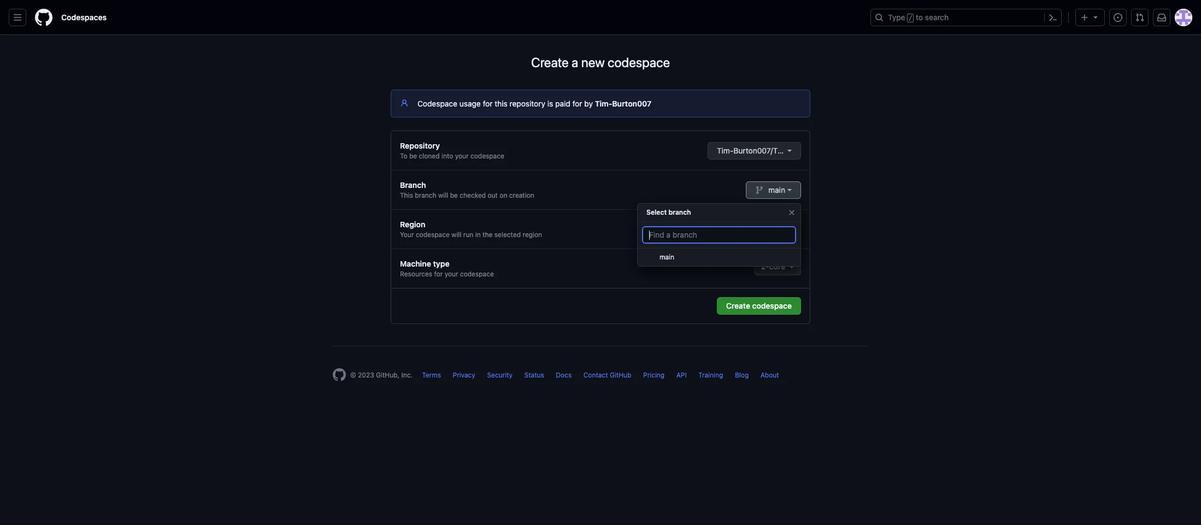 Task type: locate. For each thing, give the bounding box(es) containing it.
1 horizontal spatial homepage image
[[333, 368, 346, 382]]

be left checked
[[450, 191, 458, 200]]

homepage image left ©
[[333, 368, 346, 382]]

command palette image
[[1049, 13, 1058, 22]]

2-core
[[761, 262, 786, 271]]

0 vertical spatial homepage image
[[35, 9, 52, 26]]

your down type
[[445, 270, 458, 278]]

repository
[[400, 141, 440, 150]]

api
[[677, 371, 687, 379]]

your right into
[[455, 152, 469, 160]]

1 horizontal spatial will
[[452, 231, 462, 239]]

be right to
[[409, 152, 417, 160]]

be inside branch this branch will be checked out on creation
[[450, 191, 458, 200]]

0 vertical spatial burton007
[[612, 99, 652, 108]]

1 vertical spatial be
[[450, 191, 458, 200]]

checked
[[460, 191, 486, 200]]

selected
[[495, 231, 521, 239]]

0 horizontal spatial tim-
[[595, 99, 612, 108]]

for down type
[[434, 270, 443, 278]]

pricing link
[[643, 371, 665, 379]]

1 vertical spatial main
[[660, 253, 675, 261]]

for
[[483, 99, 493, 108], [573, 99, 582, 108], [434, 270, 443, 278]]

us
[[758, 225, 768, 234]]

create left a
[[531, 55, 569, 70]]

us east button
[[749, 221, 801, 238]]

1 horizontal spatial be
[[450, 191, 458, 200]]

codespace down 2-core
[[753, 301, 792, 310]]

into
[[442, 152, 453, 160]]

1 vertical spatial tim-
[[717, 146, 734, 155]]

terms
[[422, 371, 441, 379]]

api link
[[677, 371, 687, 379]]

create inside create codespace "button"
[[726, 301, 751, 310]]

codespace up branch this branch will be checked out on creation
[[471, 152, 504, 160]]

your
[[455, 152, 469, 160], [445, 270, 458, 278]]

triangle down image right core
[[788, 262, 796, 271]]

select
[[647, 208, 667, 216]]

core
[[769, 262, 786, 271]]

machine
[[400, 259, 431, 268]]

0 vertical spatial triangle down image
[[1092, 13, 1100, 21]]

burton007/tim-
[[734, 146, 790, 155]]

2 horizontal spatial for
[[573, 99, 582, 108]]

issue opened image
[[1114, 13, 1123, 22]]

1 vertical spatial triangle down image
[[788, 262, 796, 271]]

codespace
[[608, 55, 670, 70], [471, 152, 504, 160], [416, 231, 450, 239], [460, 270, 494, 278], [753, 301, 792, 310]]

Find a branch text field
[[642, 226, 796, 244]]

create
[[531, 55, 569, 70], [726, 301, 751, 310]]

be inside repository to be cloned into your codespace
[[409, 152, 417, 160]]

1 vertical spatial burton007
[[790, 146, 827, 155]]

person image
[[400, 99, 409, 108]]

main down select branch
[[660, 253, 675, 261]]

homepage image
[[35, 9, 52, 26], [333, 368, 346, 382]]

a
[[572, 55, 579, 70]]

1 horizontal spatial triangle down image
[[1092, 13, 1100, 21]]

main right "git branch" image
[[769, 185, 786, 195]]

be
[[409, 152, 417, 160], [450, 191, 458, 200]]

1 vertical spatial create
[[726, 301, 751, 310]]

2-
[[761, 262, 769, 271]]

status link
[[525, 371, 544, 379]]

0 horizontal spatial main
[[660, 253, 675, 261]]

1 horizontal spatial burton007
[[790, 146, 827, 155]]

0 horizontal spatial for
[[434, 270, 443, 278]]

tim-
[[595, 99, 612, 108], [717, 146, 734, 155]]

to
[[916, 13, 923, 22]]

machine type resources for your codespace
[[400, 259, 494, 278]]

contact github
[[584, 371, 632, 379]]

cloned
[[419, 152, 440, 160]]

0 vertical spatial be
[[409, 152, 417, 160]]

0 vertical spatial create
[[531, 55, 569, 70]]

for left by
[[573, 99, 582, 108]]

paid
[[555, 99, 571, 108]]

© 2023 github, inc.
[[350, 371, 413, 379]]

burton007
[[612, 99, 652, 108], [790, 146, 827, 155]]

0 horizontal spatial create
[[531, 55, 569, 70]]

triangle down image right 'plus' icon
[[1092, 13, 1100, 21]]

tim-burton007/tim-burton007
[[717, 146, 827, 155]]

main inside main button
[[660, 253, 675, 261]]

this
[[495, 99, 508, 108]]

branch right select
[[669, 208, 691, 216]]

contact github link
[[584, 371, 632, 379]]

will left checked
[[438, 191, 448, 200]]

will for branch
[[438, 191, 448, 200]]

region
[[400, 220, 426, 229]]

0 vertical spatial tim-
[[595, 99, 612, 108]]

codespace usage for this repository is paid for by tim-burton007
[[418, 99, 652, 108]]

1 vertical spatial will
[[452, 231, 462, 239]]

will inside branch this branch will be checked out on creation
[[438, 191, 448, 200]]

us east
[[758, 225, 786, 234]]

about
[[761, 371, 779, 379]]

blog
[[735, 371, 749, 379]]

0 horizontal spatial be
[[409, 152, 417, 160]]

blog link
[[735, 371, 749, 379]]

codespace inside machine type resources for your codespace
[[460, 270, 494, 278]]

0 horizontal spatial triangle down image
[[788, 262, 796, 271]]

security
[[487, 371, 513, 379]]

new
[[581, 55, 605, 70]]

1 vertical spatial homepage image
[[333, 368, 346, 382]]

1 horizontal spatial create
[[726, 301, 751, 310]]

will left run at the left top
[[452, 231, 462, 239]]

will inside region your codespace will run in the selected region
[[452, 231, 462, 239]]

tim- inside popup button
[[717, 146, 734, 155]]

codespace down the 'region' at top
[[416, 231, 450, 239]]

tim-burton007/tim-burton007 button
[[708, 142, 827, 160]]

for left this
[[483, 99, 493, 108]]

0 vertical spatial branch
[[415, 191, 437, 200]]

create codespace form
[[717, 297, 801, 315]]

homepage image left codespaces link
[[35, 9, 52, 26]]

branch
[[415, 191, 437, 200], [669, 208, 691, 216]]

0 horizontal spatial branch
[[415, 191, 437, 200]]

0 vertical spatial will
[[438, 191, 448, 200]]

0 vertical spatial main
[[769, 185, 786, 195]]

1 vertical spatial your
[[445, 270, 458, 278]]

codespace down in
[[460, 270, 494, 278]]

1 horizontal spatial tim-
[[717, 146, 734, 155]]

main
[[769, 185, 786, 195], [660, 253, 675, 261]]

0 horizontal spatial will
[[438, 191, 448, 200]]

security link
[[487, 371, 513, 379]]

triangle down image
[[1092, 13, 1100, 21], [788, 262, 796, 271]]

will
[[438, 191, 448, 200], [452, 231, 462, 239]]

0 vertical spatial your
[[455, 152, 469, 160]]

0 horizontal spatial burton007
[[612, 99, 652, 108]]

1 horizontal spatial branch
[[669, 208, 691, 216]]

select branch
[[647, 208, 691, 216]]

create codespace button
[[717, 297, 801, 315]]

create down main button on the right of page
[[726, 301, 751, 310]]

branch down branch
[[415, 191, 437, 200]]



Task type: describe. For each thing, give the bounding box(es) containing it.
terms link
[[422, 371, 441, 379]]

usage
[[460, 99, 481, 108]]

out
[[488, 191, 498, 200]]

repository
[[510, 99, 546, 108]]

branch inside branch this branch will be checked out on creation
[[415, 191, 437, 200]]

©
[[350, 371, 356, 379]]

create codespace
[[726, 301, 792, 310]]

privacy
[[453, 371, 475, 379]]

git pull request image
[[1136, 13, 1145, 22]]

privacy link
[[453, 371, 475, 379]]

main button
[[638, 249, 801, 267]]

the
[[483, 231, 493, 239]]

/
[[909, 14, 913, 22]]

training link
[[699, 371, 723, 379]]

plus image
[[1081, 13, 1089, 22]]

repository to be cloned into your codespace
[[400, 141, 504, 160]]

type / to search
[[888, 13, 949, 22]]

status
[[525, 371, 544, 379]]

create for create a new codespace
[[531, 55, 569, 70]]

is
[[548, 99, 553, 108]]

east
[[770, 225, 786, 234]]

branch
[[400, 180, 426, 190]]

in
[[475, 231, 481, 239]]

branch this branch will be checked out on creation
[[400, 180, 534, 200]]

github,
[[376, 371, 400, 379]]

contact
[[584, 371, 608, 379]]

region your codespace will run in the selected region
[[400, 220, 542, 239]]

codespace
[[418, 99, 458, 108]]

to
[[400, 152, 408, 160]]

git branch image
[[756, 186, 764, 195]]

search
[[925, 13, 949, 22]]

create for create codespace
[[726, 301, 751, 310]]

0 horizontal spatial homepage image
[[35, 9, 52, 26]]

region
[[523, 231, 542, 239]]

will for region
[[452, 231, 462, 239]]

burton007 inside tim-burton007/tim-burton007 popup button
[[790, 146, 827, 155]]

2-core button
[[754, 258, 801, 276]]

for inside machine type resources for your codespace
[[434, 270, 443, 278]]

your inside repository to be cloned into your codespace
[[455, 152, 469, 160]]

1 horizontal spatial for
[[483, 99, 493, 108]]

pricing
[[643, 371, 665, 379]]

inc.
[[401, 371, 413, 379]]

create a new codespace
[[531, 55, 670, 70]]

notifications image
[[1158, 13, 1167, 22]]

resources
[[400, 270, 432, 278]]

your inside machine type resources for your codespace
[[445, 270, 458, 278]]

type
[[433, 259, 450, 268]]

1 horizontal spatial main
[[769, 185, 786, 195]]

codespace right new
[[608, 55, 670, 70]]

this
[[400, 191, 413, 200]]

type
[[888, 13, 906, 22]]

creation
[[509, 191, 534, 200]]

codespaces
[[61, 13, 107, 22]]

docs link
[[556, 371, 572, 379]]

2023
[[358, 371, 374, 379]]

your
[[400, 231, 414, 239]]

by
[[585, 99, 593, 108]]

docs
[[556, 371, 572, 379]]

codespaces link
[[57, 9, 111, 26]]

github
[[610, 371, 632, 379]]

run
[[463, 231, 474, 239]]

on
[[500, 191, 508, 200]]

triangle down image inside 2-core popup button
[[788, 262, 796, 271]]

codespace inside region your codespace will run in the selected region
[[416, 231, 450, 239]]

training
[[699, 371, 723, 379]]

close menu image
[[788, 208, 796, 217]]

about link
[[761, 371, 779, 379]]

codespace inside repository to be cloned into your codespace
[[471, 152, 504, 160]]

1 vertical spatial branch
[[669, 208, 691, 216]]

codespace inside "button"
[[753, 301, 792, 310]]



Task type: vqa. For each thing, say whether or not it's contained in the screenshot.
started
no



